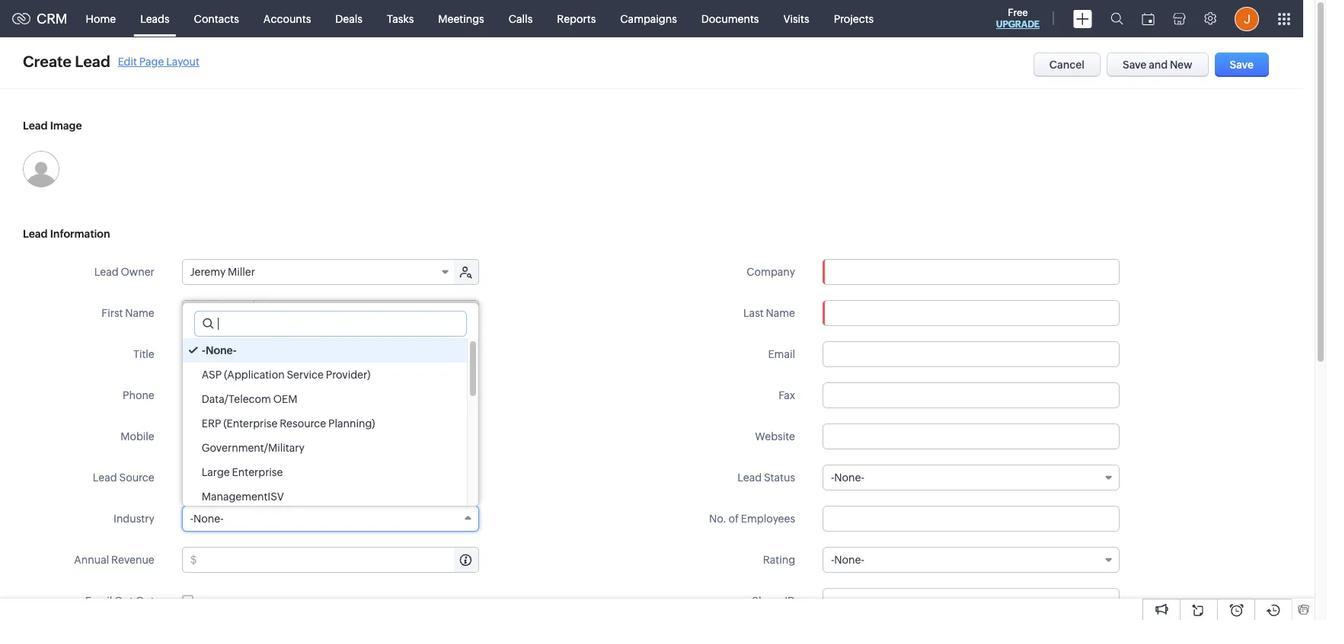 Task type: describe. For each thing, give the bounding box(es) containing it.
fax
[[779, 389, 796, 402]]

-none- for rating
[[831, 554, 865, 566]]

save for save
[[1230, 59, 1254, 71]]

(application
[[224, 369, 285, 381]]

government/military
[[202, 442, 305, 454]]

lead information
[[23, 228, 110, 240]]

none- inside -none- option
[[206, 344, 237, 357]]

meetings link
[[426, 0, 497, 37]]

erp (enterprise resource planning) option
[[183, 411, 467, 436]]

provider)
[[326, 369, 371, 381]]

reports
[[557, 13, 596, 25]]

name for last name
[[766, 307, 796, 319]]

annual revenue
[[74, 554, 154, 566]]

save button
[[1215, 53, 1269, 77]]

deals link
[[323, 0, 375, 37]]

phone
[[123, 389, 154, 402]]

- inside option
[[202, 344, 206, 357]]

search image
[[1111, 12, 1124, 25]]

image
[[50, 120, 82, 132]]

lead for lead information
[[23, 228, 48, 240]]

meetings
[[438, 13, 484, 25]]

list box containing -none-
[[183, 338, 478, 509]]

lead status
[[738, 472, 796, 484]]

status
[[764, 472, 796, 484]]

Jeremy Miller field
[[183, 260, 455, 284]]

cancel button
[[1034, 53, 1101, 77]]

image image
[[23, 151, 59, 187]]

first name
[[102, 307, 154, 319]]

create
[[23, 53, 72, 70]]

no.
[[709, 513, 727, 525]]

and
[[1149, 59, 1168, 71]]

service
[[287, 369, 324, 381]]

large
[[202, 466, 230, 479]]

none- for industry
[[194, 513, 224, 525]]

information
[[50, 228, 110, 240]]

email for email
[[768, 348, 796, 360]]

industry
[[114, 513, 154, 525]]

of
[[729, 513, 739, 525]]

resource
[[280, 418, 326, 430]]

government/military option
[[183, 436, 467, 460]]

data/telecom oem option
[[183, 387, 467, 411]]

projects
[[834, 13, 874, 25]]

lead for lead source
[[93, 472, 117, 484]]

oem
[[273, 393, 298, 405]]

email opt out
[[85, 595, 154, 607]]

-none- option
[[183, 338, 467, 363]]

free
[[1008, 7, 1028, 18]]

lead left edit at the top left of page
[[75, 53, 110, 70]]

last name
[[744, 307, 796, 319]]

profile image
[[1235, 6, 1260, 31]]

(enterprise
[[223, 418, 278, 430]]

managementisv
[[202, 491, 284, 503]]

asp
[[202, 369, 222, 381]]

new
[[1170, 59, 1193, 71]]

$
[[190, 554, 197, 566]]

page
[[139, 55, 164, 67]]

jeremy miller
[[190, 266, 255, 278]]

search element
[[1102, 0, 1133, 37]]

- for lead status
[[831, 472, 835, 484]]

lead image
[[23, 120, 82, 132]]

free upgrade
[[997, 7, 1040, 30]]

campaigns link
[[608, 0, 689, 37]]

save and new
[[1123, 59, 1193, 71]]

-none- field for industry
[[182, 506, 479, 532]]

edit page layout link
[[118, 55, 200, 67]]

data/telecom
[[202, 393, 271, 405]]

visits
[[784, 13, 810, 25]]

email for email opt out
[[85, 595, 112, 607]]

create menu image
[[1074, 10, 1093, 28]]

accounts link
[[251, 0, 323, 37]]

upgrade
[[997, 19, 1040, 30]]

lead for lead status
[[738, 472, 762, 484]]

cancel
[[1050, 59, 1085, 71]]

calls link
[[497, 0, 545, 37]]

-none- inside option
[[202, 344, 237, 357]]

leads
[[140, 13, 170, 25]]

create lead edit page layout
[[23, 53, 200, 70]]

contacts
[[194, 13, 239, 25]]

accounts
[[264, 13, 311, 25]]

-none- field for rating
[[823, 547, 1120, 573]]

data/telecom oem
[[202, 393, 298, 405]]

title
[[133, 348, 154, 360]]

tasks
[[387, 13, 414, 25]]

source
[[119, 472, 154, 484]]

enterprise
[[232, 466, 283, 479]]



Task type: vqa. For each thing, say whether or not it's contained in the screenshot.
No Tasks found.
no



Task type: locate. For each thing, give the bounding box(es) containing it.
projects link
[[822, 0, 886, 37]]

-none- for lead status
[[831, 472, 865, 484]]

first
[[102, 307, 123, 319]]

managementisv option
[[183, 485, 467, 509]]

name for first name
[[125, 307, 154, 319]]

name right first
[[125, 307, 154, 319]]

none- down the managementisv
[[194, 513, 224, 525]]

- up asp
[[202, 344, 206, 357]]

large enterprise option
[[183, 460, 467, 485]]

jeremy
[[190, 266, 226, 278]]

none- for lead status
[[835, 472, 865, 484]]

annual
[[74, 554, 109, 566]]

profile element
[[1226, 0, 1269, 37]]

1 name from the left
[[125, 307, 154, 319]]

0 vertical spatial email
[[768, 348, 796, 360]]

None text field
[[195, 312, 466, 336], [823, 341, 1120, 367], [182, 383, 479, 408], [182, 424, 479, 450], [823, 424, 1120, 450], [199, 548, 478, 572], [823, 588, 1120, 614], [195, 312, 466, 336], [823, 341, 1120, 367], [182, 383, 479, 408], [182, 424, 479, 450], [823, 424, 1120, 450], [199, 548, 478, 572], [823, 588, 1120, 614]]

-none- right 'rating'
[[831, 554, 865, 566]]

visits link
[[771, 0, 822, 37]]

contacts link
[[182, 0, 251, 37]]

lead left status
[[738, 472, 762, 484]]

crm link
[[12, 11, 68, 27]]

- right status
[[831, 472, 835, 484]]

website
[[755, 431, 796, 443]]

2 name from the left
[[766, 307, 796, 319]]

last
[[744, 307, 764, 319]]

owner
[[121, 266, 154, 278]]

id
[[785, 595, 796, 607]]

calls
[[509, 13, 533, 25]]

2 vertical spatial -none- field
[[823, 547, 1120, 573]]

leads link
[[128, 0, 182, 37]]

2 save from the left
[[1230, 59, 1254, 71]]

- up $
[[190, 513, 194, 525]]

lead for lead owner
[[94, 266, 119, 278]]

planning)
[[328, 418, 375, 430]]

none- right status
[[835, 472, 865, 484]]

reports link
[[545, 0, 608, 37]]

tasks link
[[375, 0, 426, 37]]

lead left image
[[23, 120, 48, 132]]

-
[[202, 344, 206, 357], [831, 472, 835, 484], [190, 513, 194, 525], [831, 554, 835, 566]]

-none- field for lead status
[[823, 465, 1120, 491]]

email
[[768, 348, 796, 360], [85, 595, 112, 607]]

name
[[125, 307, 154, 319], [766, 307, 796, 319]]

save down profile element in the top right of the page
[[1230, 59, 1254, 71]]

save left and
[[1123, 59, 1147, 71]]

none-
[[206, 344, 237, 357], [835, 472, 865, 484], [194, 513, 224, 525], [835, 554, 865, 566]]

0 horizontal spatial name
[[125, 307, 154, 319]]

documents
[[702, 13, 759, 25]]

lead source
[[93, 472, 154, 484]]

none- up asp
[[206, 344, 237, 357]]

-None- field
[[823, 465, 1120, 491], [182, 506, 479, 532], [823, 547, 1120, 573]]

list box
[[183, 338, 478, 509]]

edit
[[118, 55, 137, 67]]

deals
[[336, 13, 363, 25]]

-none- right status
[[831, 472, 865, 484]]

1 vertical spatial -none- field
[[182, 506, 479, 532]]

erp (enterprise resource planning)
[[202, 418, 375, 430]]

company
[[747, 266, 796, 278]]

skype
[[752, 595, 783, 607]]

erp
[[202, 418, 221, 430]]

-none- for industry
[[190, 513, 224, 525]]

save for save and new
[[1123, 59, 1147, 71]]

lead left information
[[23, 228, 48, 240]]

layout
[[166, 55, 200, 67]]

None field
[[824, 260, 1119, 284], [183, 301, 254, 325], [824, 260, 1119, 284], [183, 301, 254, 325]]

lead
[[75, 53, 110, 70], [23, 120, 48, 132], [23, 228, 48, 240], [94, 266, 119, 278], [93, 472, 117, 484], [738, 472, 762, 484]]

- for industry
[[190, 513, 194, 525]]

- for rating
[[831, 554, 835, 566]]

0 vertical spatial -none- field
[[823, 465, 1120, 491]]

none- right 'rating'
[[835, 554, 865, 566]]

lead owner
[[94, 266, 154, 278]]

miller
[[228, 266, 255, 278]]

skype id
[[752, 595, 796, 607]]

lead for lead image
[[23, 120, 48, 132]]

0 horizontal spatial email
[[85, 595, 112, 607]]

email left opt
[[85, 595, 112, 607]]

-none- up asp
[[202, 344, 237, 357]]

home
[[86, 13, 116, 25]]

1 save from the left
[[1123, 59, 1147, 71]]

0 horizontal spatial save
[[1123, 59, 1147, 71]]

-none- down the managementisv
[[190, 513, 224, 525]]

1 horizontal spatial name
[[766, 307, 796, 319]]

revenue
[[111, 554, 154, 566]]

documents link
[[689, 0, 771, 37]]

asp (application service provider) option
[[183, 363, 467, 387]]

1 horizontal spatial save
[[1230, 59, 1254, 71]]

opt
[[114, 595, 134, 607]]

large enterprise
[[202, 466, 283, 479]]

employees
[[741, 513, 796, 525]]

- right 'rating'
[[831, 554, 835, 566]]

create menu element
[[1065, 0, 1102, 37]]

lead left owner
[[94, 266, 119, 278]]

lead left source
[[93, 472, 117, 484]]

save and new button
[[1107, 53, 1209, 77]]

mobile
[[121, 431, 154, 443]]

home link
[[74, 0, 128, 37]]

-none-
[[202, 344, 237, 357], [831, 472, 865, 484], [190, 513, 224, 525], [831, 554, 865, 566]]

rating
[[763, 554, 796, 566]]

name right last
[[766, 307, 796, 319]]

out
[[136, 595, 154, 607]]

email up fax
[[768, 348, 796, 360]]

campaigns
[[620, 13, 677, 25]]

1 horizontal spatial email
[[768, 348, 796, 360]]

1 vertical spatial email
[[85, 595, 112, 607]]

calendar image
[[1142, 13, 1155, 25]]

asp (application service provider)
[[202, 369, 371, 381]]

no. of employees
[[709, 513, 796, 525]]

crm
[[37, 11, 68, 27]]

None text field
[[824, 260, 1119, 284], [823, 300, 1120, 326], [255, 301, 478, 325], [182, 341, 479, 367], [823, 383, 1120, 408], [823, 506, 1120, 532], [824, 260, 1119, 284], [823, 300, 1120, 326], [255, 301, 478, 325], [182, 341, 479, 367], [823, 383, 1120, 408], [823, 506, 1120, 532]]

none- for rating
[[835, 554, 865, 566]]

save
[[1123, 59, 1147, 71], [1230, 59, 1254, 71]]



